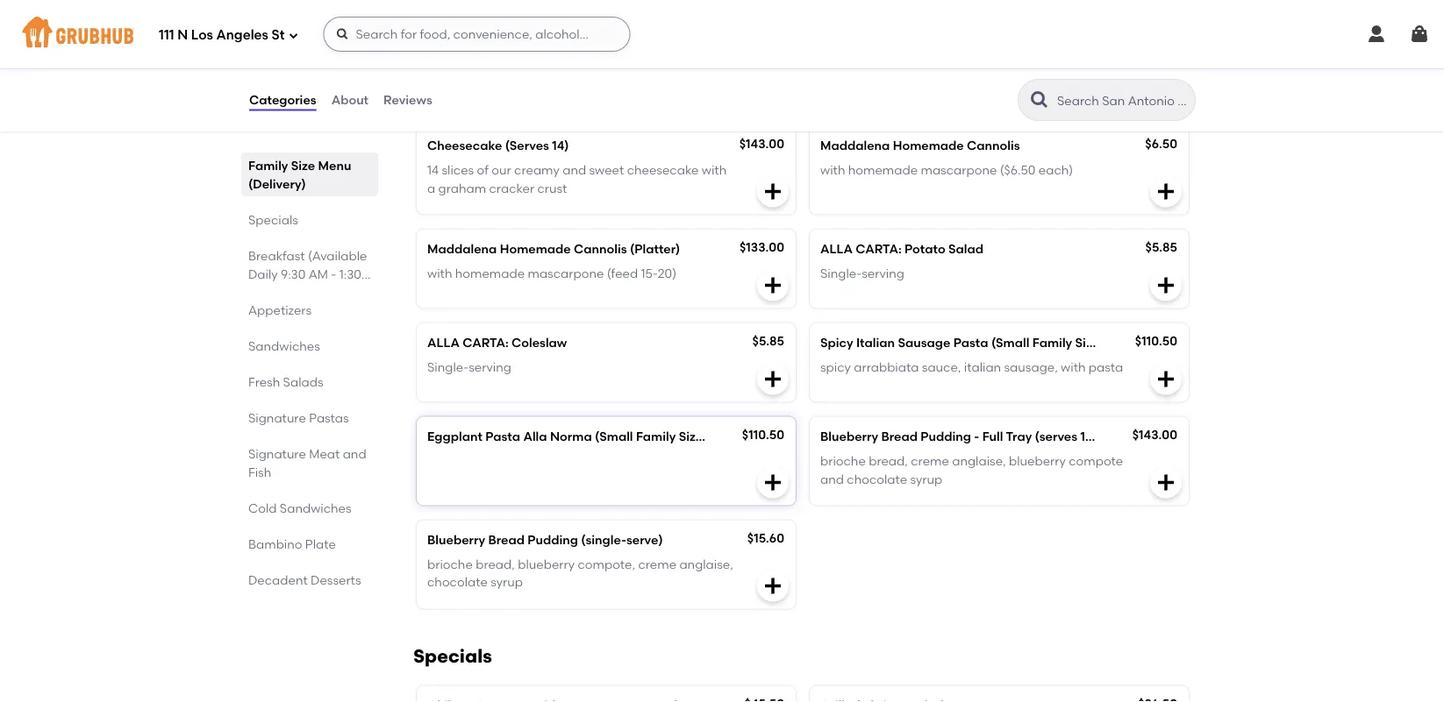 Task type: locate. For each thing, give the bounding box(es) containing it.
0 vertical spatial bread,
[[869, 454, 908, 469]]

1 horizontal spatial homemade
[[893, 138, 964, 153]]

blueberry down blueberry bread pudding (single-serve)
[[518, 558, 575, 573]]

pastas
[[309, 411, 349, 426]]

1 horizontal spatial family
[[636, 429, 676, 444]]

1 horizontal spatial blueberry
[[821, 429, 878, 444]]

mascarpone down maddalena homemade cannolis
[[921, 163, 997, 178]]

italian
[[856, 335, 895, 350]]

$143.00
[[740, 136, 785, 151], [1133, 428, 1178, 443]]

with down the a
[[427, 266, 452, 281]]

$133.00
[[740, 240, 785, 255]]

maddalena down graham
[[427, 242, 497, 256]]

pasta left alla on the left bottom of the page
[[486, 429, 520, 444]]

family for eggplant pasta alla norma (small family size | serves 4-6)
[[636, 429, 676, 444]]

brioche for and
[[821, 454, 866, 469]]

(large
[[482, 35, 522, 50]]

0 vertical spatial 4-
[[1152, 335, 1165, 350]]

0 horizontal spatial syrup
[[491, 575, 523, 590]]

sausage
[[898, 335, 951, 350]]

0 vertical spatial (small
[[992, 335, 1030, 350]]

4- for spicy italian sausage pasta (small family size | serves 4-6)
[[1152, 335, 1165, 350]]

0 vertical spatial single-
[[821, 266, 862, 281]]

0 horizontal spatial brioche
[[427, 558, 473, 573]]

0 horizontal spatial family
[[248, 158, 288, 173]]

serving down alla carta: coleslaw
[[469, 360, 512, 375]]

size inside button
[[570, 35, 594, 50]]

carta: left coleslaw
[[463, 335, 509, 350]]

slices up 'cheese'
[[835, 59, 867, 74]]

14) up compote
[[1097, 429, 1114, 444]]

0 vertical spatial syrup
[[911, 472, 943, 487]]

slices for graham
[[442, 163, 474, 178]]

1 vertical spatial of
[[477, 163, 489, 178]]

bread, down blueberry bread pudding - full tray (serves 12-14)
[[869, 454, 908, 469]]

spicy arrabbiata sauce, italian sausage, with pasta
[[821, 360, 1124, 375]]

0 vertical spatial single-serving
[[821, 266, 905, 281]]

with right the cheesecake
[[702, 163, 727, 178]]

pasta up the spicy arrabbiata sauce, italian sausage, with pasta at the bottom of the page
[[954, 335, 989, 350]]

1 vertical spatial serves
[[1110, 335, 1149, 350]]

1 horizontal spatial pudding
[[921, 429, 971, 444]]

alla
[[523, 429, 547, 444]]

15- inside button
[[646, 35, 664, 50]]

with
[[1035, 59, 1060, 74], [702, 163, 727, 178], [821, 163, 845, 178], [427, 266, 452, 281], [1061, 360, 1086, 375]]

1 vertical spatial sandwiches
[[280, 501, 352, 516]]

1 vertical spatial our
[[492, 163, 511, 178]]

with homemade mascarpone (feed 15-20)
[[427, 266, 677, 281]]

0 horizontal spatial specials
[[248, 212, 298, 227]]

mascarpone
[[921, 163, 997, 178], [528, 266, 604, 281]]

0 horizontal spatial chocolate
[[427, 575, 488, 590]]

homemade down maddalena homemade cannolis
[[848, 163, 918, 178]]

svg image for brioche bread, creme anglaise, blueberry compote and chocolate syrup
[[1156, 473, 1177, 494]]

chocolate inside brioche bread, blueberry compote, creme anglaise, chocolate syrup
[[427, 575, 488, 590]]

our inside 14 slices of our delicious carrot cake with cream cheese frosting
[[885, 59, 905, 74]]

homemade down maddalena homemade cannolis (platter)
[[455, 266, 525, 281]]

family size menu (delivery) tab
[[248, 156, 371, 193]]

1 vertical spatial serving
[[469, 360, 512, 375]]

blueberry inside brioche bread, blueberry compote, creme anglaise, chocolate syrup
[[518, 558, 575, 573]]

svg image
[[763, 78, 784, 99], [763, 181, 784, 202], [1156, 275, 1177, 296], [1156, 369, 1177, 390], [1156, 473, 1177, 494], [763, 576, 784, 597]]

our up 'cracker'
[[492, 163, 511, 178]]

1 horizontal spatial specials
[[413, 645, 492, 668]]

signature inside 'signature meat and fish'
[[248, 447, 306, 462]]

0 vertical spatial signature
[[248, 411, 306, 426]]

single-serving down alla carta: coleslaw
[[427, 360, 512, 375]]

each)
[[1039, 163, 1073, 178]]

signature
[[248, 411, 306, 426], [248, 447, 306, 462]]

of up frosting
[[870, 59, 882, 74]]

our for creamy
[[492, 163, 511, 178]]

1 horizontal spatial bread,
[[869, 454, 908, 469]]

bread, inside the brioche bread, creme anglaise, blueberry compote and chocolate syrup
[[869, 454, 908, 469]]

creme inside the brioche bread, creme anglaise, blueberry compote and chocolate syrup
[[911, 454, 949, 469]]

14 inside 14 slices of our creamy and sweet cheesecake with a graham cracker crust
[[427, 163, 439, 178]]

creme
[[911, 454, 949, 469], [638, 558, 677, 573]]

1 horizontal spatial |
[[706, 429, 710, 444]]

0 horizontal spatial pudding
[[528, 533, 578, 548]]

serves
[[604, 35, 643, 50], [1110, 335, 1149, 350], [713, 429, 753, 444]]

0 vertical spatial anglaise,
[[952, 454, 1006, 469]]

single- down alla carta: potato salad
[[821, 266, 862, 281]]

0 vertical spatial alla
[[821, 242, 853, 256]]

cannolis up ($6.50
[[967, 138, 1020, 153]]

1 vertical spatial 6)
[[768, 429, 780, 444]]

homemade up with homemade mascarpone ($6.50 each)
[[893, 138, 964, 153]]

signature pastas
[[248, 411, 349, 426]]

of inside 14 slices of our delicious carrot cake with cream cheese frosting
[[870, 59, 882, 74]]

cheesecake (serves 14)
[[427, 138, 569, 153]]

creamy
[[514, 163, 560, 178]]

$5.85 for alla carta: coleslaw
[[753, 334, 785, 349]]

0 horizontal spatial cannolis
[[574, 242, 627, 256]]

homemade up with homemade mascarpone (feed 15-20)
[[500, 242, 571, 256]]

1 vertical spatial cannolis
[[574, 242, 627, 256]]

1 vertical spatial bread
[[488, 533, 525, 548]]

maddalena for maddalena homemade cannolis
[[821, 138, 890, 153]]

0 vertical spatial specials
[[248, 212, 298, 227]]

homemade for with homemade mascarpone (feed 15-20)
[[455, 266, 525, 281]]

salad
[[949, 242, 984, 256]]

14 up 'cheese'
[[821, 59, 832, 74]]

1 horizontal spatial chocolate
[[847, 472, 908, 487]]

mascarpone down maddalena homemade cannolis (platter)
[[528, 266, 604, 281]]

1 horizontal spatial carta:
[[856, 242, 902, 256]]

1 vertical spatial blueberry
[[427, 533, 485, 548]]

0 vertical spatial $143.00
[[740, 136, 785, 151]]

2 horizontal spatial and
[[821, 472, 844, 487]]

maddalena down 'cheese'
[[821, 138, 890, 153]]

with inside 14 slices of our delicious carrot cake with cream cheese frosting
[[1035, 59, 1060, 74]]

syrup down blueberry bread pudding (single-serve)
[[491, 575, 523, 590]]

0 horizontal spatial our
[[492, 163, 511, 178]]

- left full
[[974, 429, 980, 444]]

1 horizontal spatial creme
[[911, 454, 949, 469]]

alla carta: coleslaw
[[427, 335, 567, 350]]

slices inside 14 slices of our delicious carrot cake with cream cheese frosting
[[835, 59, 867, 74]]

creme inside brioche bread, blueberry compote, creme anglaise, chocolate syrup
[[638, 558, 677, 573]]

family for spicy italian sausage pasta (small family size | serves 4-6)
[[1033, 335, 1073, 350]]

creme down serve) at the bottom left of page
[[638, 558, 677, 573]]

of for frosting
[[870, 59, 882, 74]]

1 horizontal spatial serving
[[862, 266, 905, 281]]

carta: left potato
[[856, 242, 902, 256]]

1 vertical spatial blueberry
[[518, 558, 575, 573]]

0 vertical spatial bread
[[881, 429, 918, 444]]

0 vertical spatial our
[[885, 59, 905, 74]]

1 horizontal spatial syrup
[[911, 472, 943, 487]]

0 vertical spatial maddalena
[[821, 138, 890, 153]]

bread up brioche bread, blueberry compote, creme anglaise, chocolate syrup
[[488, 533, 525, 548]]

syrup inside brioche bread, blueberry compote, creme anglaise, chocolate syrup
[[491, 575, 523, 590]]

brioche inside brioche bread, blueberry compote, creme anglaise, chocolate syrup
[[427, 558, 473, 573]]

0 horizontal spatial |
[[597, 35, 601, 50]]

1 signature from the top
[[248, 411, 306, 426]]

1 vertical spatial $5.85
[[753, 334, 785, 349]]

family up (delivery)
[[248, 158, 288, 173]]

blueberry inside the brioche bread, creme anglaise, blueberry compote and chocolate syrup
[[1009, 454, 1066, 469]]

1 horizontal spatial mascarpone
[[921, 163, 997, 178]]

0 horizontal spatial maddalena
[[427, 242, 497, 256]]

n
[[177, 27, 188, 43]]

single-serving
[[821, 266, 905, 281], [427, 360, 512, 375]]

svg image
[[1366, 24, 1387, 45], [1409, 24, 1430, 45], [336, 27, 350, 41], [288, 30, 299, 41], [1156, 78, 1177, 99], [1156, 181, 1177, 202], [763, 275, 784, 296], [763, 369, 784, 390], [763, 473, 784, 494]]

|
[[597, 35, 601, 50], [1103, 335, 1107, 350], [706, 429, 710, 444]]

1 vertical spatial creme
[[638, 558, 677, 573]]

homemade for with homemade mascarpone ($6.50 each)
[[848, 163, 918, 178]]

tiramisu (large family-size | serves 15-20)
[[427, 35, 683, 50]]

1 horizontal spatial serves
[[713, 429, 753, 444]]

brioche bread, creme anglaise, blueberry compote and chocolate syrup
[[821, 454, 1124, 487]]

1 vertical spatial single-serving
[[427, 360, 512, 375]]

20)
[[664, 35, 683, 50], [658, 266, 677, 281]]

family right norma
[[636, 429, 676, 444]]

| for spicy italian sausage pasta (small family size | serves 4-6)
[[1103, 335, 1107, 350]]

1 horizontal spatial maddalena
[[821, 138, 890, 153]]

homemade
[[893, 138, 964, 153], [500, 242, 571, 256]]

single-serving down alla carta: potato salad
[[821, 266, 905, 281]]

single-serving for alla carta: potato salad
[[821, 266, 905, 281]]

chocolate
[[847, 472, 908, 487], [427, 575, 488, 590]]

(delivery)
[[248, 176, 306, 191]]

$5.85
[[1146, 240, 1178, 255], [753, 334, 785, 349]]

(small
[[992, 335, 1030, 350], [595, 429, 633, 444]]

1 vertical spatial and
[[343, 447, 366, 462]]

svg image for brioche bread, blueberry compote, creme anglaise, chocolate syrup
[[763, 576, 784, 597]]

(small right norma
[[595, 429, 633, 444]]

homemade
[[848, 163, 918, 178], [455, 266, 525, 281]]

2 signature from the top
[[248, 447, 306, 462]]

pasta
[[1089, 360, 1124, 375]]

0 horizontal spatial -
[[331, 267, 336, 282]]

0 horizontal spatial carta:
[[463, 335, 509, 350]]

compote
[[1069, 454, 1124, 469]]

brioche for chocolate
[[427, 558, 473, 573]]

signature pastas tab
[[248, 409, 371, 427]]

about
[[331, 92, 369, 107]]

cold sandwiches tab
[[248, 499, 371, 518]]

sandwiches
[[248, 339, 320, 354], [280, 501, 352, 516]]

serves inside button
[[604, 35, 643, 50]]

categories button
[[248, 68, 317, 132]]

0 vertical spatial pudding
[[921, 429, 971, 444]]

1 vertical spatial slices
[[442, 163, 474, 178]]

14) right (serves
[[552, 138, 569, 153]]

pudding
[[921, 429, 971, 444], [528, 533, 578, 548]]

bread down arrabbiata
[[881, 429, 918, 444]]

fresh salads
[[248, 375, 323, 390]]

14 up the a
[[427, 163, 439, 178]]

0 vertical spatial homemade
[[893, 138, 964, 153]]

serves for spicy italian sausage pasta (small family size | serves 4-6)
[[1110, 335, 1149, 350]]

1 horizontal spatial blueberry
[[1009, 454, 1066, 469]]

2 horizontal spatial |
[[1103, 335, 1107, 350]]

1 horizontal spatial homemade
[[848, 163, 918, 178]]

syrup
[[911, 472, 943, 487], [491, 575, 523, 590]]

blueberry
[[1009, 454, 1066, 469], [518, 558, 575, 573]]

0 vertical spatial 14
[[821, 59, 832, 74]]

0 horizontal spatial blueberry
[[427, 533, 485, 548]]

1 vertical spatial anglaise,
[[680, 558, 734, 573]]

of up graham
[[477, 163, 489, 178]]

pasta
[[954, 335, 989, 350], [486, 429, 520, 444]]

spicy italian sausage pasta (small family size | serves 4-6)
[[821, 335, 1177, 350]]

slices inside 14 slices of our creamy and sweet cheesecake with a graham cracker crust
[[442, 163, 474, 178]]

blueberry for blueberry bread pudding - full tray (serves 12-14)
[[821, 429, 878, 444]]

1 vertical spatial maddalena
[[427, 242, 497, 256]]

1 vertical spatial single-
[[427, 360, 469, 375]]

angeles
[[216, 27, 268, 43]]

0 horizontal spatial alla
[[427, 335, 460, 350]]

1 vertical spatial pudding
[[528, 533, 578, 548]]

main navigation navigation
[[0, 0, 1445, 68]]

serving for coleslaw
[[469, 360, 512, 375]]

1 horizontal spatial alla
[[821, 242, 853, 256]]

signature down fresh salads
[[248, 411, 306, 426]]

111
[[159, 27, 174, 43]]

family inside family size menu (delivery)
[[248, 158, 288, 173]]

blueberry
[[821, 429, 878, 444], [427, 533, 485, 548]]

1 horizontal spatial single-serving
[[821, 266, 905, 281]]

$110.50
[[1135, 334, 1178, 349], [742, 428, 785, 443]]

bread, down blueberry bread pudding (single-serve)
[[476, 558, 515, 573]]

single- down alla carta: coleslaw
[[427, 360, 469, 375]]

bread, for syrup
[[476, 558, 515, 573]]

2 vertical spatial and
[[821, 472, 844, 487]]

0 vertical spatial homemade
[[848, 163, 918, 178]]

maddalena for maddalena homemade cannolis (platter)
[[427, 242, 497, 256]]

our up frosting
[[885, 59, 905, 74]]

our for delicious
[[885, 59, 905, 74]]

appetizers tab
[[248, 301, 371, 319]]

0 vertical spatial 6)
[[1165, 335, 1177, 350]]

syrup down blueberry bread pudding - full tray (serves 12-14)
[[911, 472, 943, 487]]

-
[[331, 267, 336, 282], [974, 429, 980, 444]]

sandwiches inside 'tab'
[[280, 501, 352, 516]]

of inside 14 slices of our creamy and sweet cheesecake with a graham cracker crust
[[477, 163, 489, 178]]

1 horizontal spatial $110.50
[[1135, 334, 1178, 349]]

(serves
[[505, 138, 549, 153]]

6)
[[1165, 335, 1177, 350], [768, 429, 780, 444]]

0 vertical spatial serves
[[604, 35, 643, 50]]

1 horizontal spatial $143.00
[[1133, 428, 1178, 443]]

our inside 14 slices of our creamy and sweet cheesecake with a graham cracker crust
[[492, 163, 511, 178]]

$143.00 for brioche bread, creme anglaise, blueberry compote and chocolate syrup
[[1133, 428, 1178, 443]]

brioche inside the brioche bread, creme anglaise, blueberry compote and chocolate syrup
[[821, 454, 866, 469]]

specials inside tab
[[248, 212, 298, 227]]

Search San Antonio Winery Los Angeles search field
[[1056, 92, 1190, 109]]

cannolis
[[967, 138, 1020, 153], [574, 242, 627, 256]]

1 vertical spatial |
[[1103, 335, 1107, 350]]

1 vertical spatial pasta
[[486, 429, 520, 444]]

0 vertical spatial slices
[[835, 59, 867, 74]]

0 horizontal spatial 14)
[[552, 138, 569, 153]]

family
[[248, 158, 288, 173], [1033, 335, 1073, 350], [636, 429, 676, 444]]

1 vertical spatial $143.00
[[1133, 428, 1178, 443]]

signature up fish
[[248, 447, 306, 462]]

size
[[570, 35, 594, 50], [291, 158, 315, 173], [1076, 335, 1100, 350], [679, 429, 703, 444]]

bread, inside brioche bread, blueberry compote, creme anglaise, chocolate syrup
[[476, 558, 515, 573]]

cannolis up (feed
[[574, 242, 627, 256]]

1 vertical spatial carta:
[[463, 335, 509, 350]]

0 vertical spatial $110.50
[[1135, 334, 1178, 349]]

family up sausage,
[[1033, 335, 1073, 350]]

anglaise,
[[952, 454, 1006, 469], [680, 558, 734, 573]]

svg image for single-serving
[[1156, 275, 1177, 296]]

and inside the brioche bread, creme anglaise, blueberry compote and chocolate syrup
[[821, 472, 844, 487]]

0 vertical spatial 15-
[[646, 35, 664, 50]]

20) inside button
[[664, 35, 683, 50]]

- inside breakfast (available daily 9:30 am - 1:30 pm) appetizers
[[331, 267, 336, 282]]

family-
[[525, 35, 570, 50]]

Search for food, convenience, alcohol... search field
[[323, 17, 631, 52]]

fresh
[[248, 375, 280, 390]]

svg image for spicy arrabbiata sauce, italian sausage, with pasta
[[1156, 369, 1177, 390]]

of
[[870, 59, 882, 74], [477, 163, 489, 178]]

with right cake
[[1035, 59, 1060, 74]]

of for graham
[[477, 163, 489, 178]]

1 horizontal spatial (small
[[992, 335, 1030, 350]]

creme down blueberry bread pudding - full tray (serves 12-14)
[[911, 454, 949, 469]]

12-
[[1081, 429, 1097, 444]]

slices up graham
[[442, 163, 474, 178]]

14 inside 14 slices of our delicious carrot cake with cream cheese frosting
[[821, 59, 832, 74]]

breakfast (available daily 9:30 am - 1:30 pm) tab
[[248, 247, 371, 300]]

pudding up the brioche bread, creme anglaise, blueberry compote and chocolate syrup at the right
[[921, 429, 971, 444]]

mascarpone for ($6.50
[[921, 163, 997, 178]]

1 horizontal spatial slices
[[835, 59, 867, 74]]

blueberry down tray
[[1009, 454, 1066, 469]]

spicy
[[821, 335, 853, 350]]

0 vertical spatial |
[[597, 35, 601, 50]]

0 horizontal spatial $143.00
[[740, 136, 785, 151]]

serving
[[862, 266, 905, 281], [469, 360, 512, 375]]

9:30
[[281, 267, 306, 282]]

desserts
[[311, 573, 361, 588]]

0 horizontal spatial single-serving
[[427, 360, 512, 375]]

0 horizontal spatial anglaise,
[[680, 558, 734, 573]]

1 vertical spatial brioche
[[427, 558, 473, 573]]

0 horizontal spatial $110.50
[[742, 428, 785, 443]]

pudding up brioche bread, blueberry compote, creme anglaise, chocolate syrup
[[528, 533, 578, 548]]

single-
[[821, 266, 862, 281], [427, 360, 469, 375]]

specials tab
[[248, 211, 371, 229]]

bread
[[881, 429, 918, 444], [488, 533, 525, 548]]

0 vertical spatial chocolate
[[847, 472, 908, 487]]

sandwiches up fresh salads
[[248, 339, 320, 354]]

0 vertical spatial blueberry
[[1009, 454, 1066, 469]]

(small up sausage,
[[992, 335, 1030, 350]]

with homemade mascarpone ($6.50 each)
[[821, 163, 1073, 178]]

fresh salads tab
[[248, 373, 371, 391]]

0 horizontal spatial bread
[[488, 533, 525, 548]]

serving down alla carta: potato salad
[[862, 266, 905, 281]]

our
[[885, 59, 905, 74], [492, 163, 511, 178]]

- right the am at top left
[[331, 267, 336, 282]]

sandwiches up plate
[[280, 501, 352, 516]]

cold sandwiches
[[248, 501, 352, 516]]

1 horizontal spatial 14)
[[1097, 429, 1114, 444]]

14 for 14 slices of our creamy and sweet cheesecake with a graham cracker crust
[[427, 163, 439, 178]]



Task type: describe. For each thing, give the bounding box(es) containing it.
carta: for potato
[[856, 242, 902, 256]]

(feed
[[607, 266, 638, 281]]

bread, for chocolate
[[869, 454, 908, 469]]

about button
[[331, 68, 370, 132]]

signature meat and fish
[[248, 447, 366, 480]]

bambino plate
[[248, 537, 336, 552]]

homemade for (feed
[[500, 242, 571, 256]]

cheesecake
[[427, 138, 502, 153]]

and inside 14 slices of our creamy and sweet cheesecake with a graham cracker crust
[[563, 163, 586, 178]]

daily
[[248, 267, 278, 282]]

single-serving for alla carta: coleslaw
[[427, 360, 512, 375]]

single- for alla carta: potato salad
[[821, 266, 862, 281]]

14 slices of our creamy and sweet cheesecake with a graham cracker crust
[[427, 163, 727, 196]]

sausage,
[[1004, 360, 1058, 375]]

cracker
[[489, 181, 535, 196]]

breakfast
[[248, 248, 305, 263]]

$6.50
[[1146, 136, 1178, 151]]

1:30
[[339, 267, 361, 282]]

size inside family size menu (delivery)
[[291, 158, 315, 173]]

crust
[[538, 181, 567, 196]]

compote,
[[578, 558, 635, 573]]

bread for creme
[[881, 429, 918, 444]]

1 horizontal spatial pasta
[[954, 335, 989, 350]]

cheesecake
[[627, 163, 699, 178]]

delicious
[[907, 59, 960, 74]]

bambino plate tab
[[248, 535, 371, 554]]

single- for alla carta: coleslaw
[[427, 360, 469, 375]]

a
[[427, 181, 435, 196]]

fish
[[248, 465, 271, 480]]

spicy
[[821, 360, 851, 375]]

carrot
[[963, 59, 1000, 74]]

alla carta: potato salad
[[821, 242, 984, 256]]

bambino
[[248, 537, 302, 552]]

| inside the tiramisu (large family-size | serves 15-20) button
[[597, 35, 601, 50]]

graham
[[438, 181, 486, 196]]

anglaise, inside the brioche bread, creme anglaise, blueberry compote and chocolate syrup
[[952, 454, 1006, 469]]

(small for norma
[[595, 429, 633, 444]]

1 horizontal spatial -
[[974, 429, 980, 444]]

carta: for coleslaw
[[463, 335, 509, 350]]

breakfast (available daily 9:30 am - 1:30 pm) appetizers
[[248, 248, 367, 318]]

am
[[309, 267, 328, 282]]

blueberry bread pudding (single-serve)
[[427, 533, 663, 548]]

decadent
[[248, 573, 308, 588]]

cream
[[1062, 59, 1101, 74]]

1 vertical spatial $110.50
[[742, 428, 785, 443]]

(platter)
[[630, 242, 680, 256]]

1 vertical spatial 15-
[[641, 266, 658, 281]]

decadent desserts
[[248, 573, 361, 588]]

$15.60
[[748, 531, 785, 546]]

maddalena homemade cannolis
[[821, 138, 1020, 153]]

blueberry bread pudding - full tray (serves 12-14)
[[821, 429, 1114, 444]]

los
[[191, 27, 213, 43]]

cheese
[[821, 77, 863, 92]]

chocolate inside the brioche bread, creme anglaise, blueberry compote and chocolate syrup
[[847, 472, 908, 487]]

maddalena homemade cannolis (platter)
[[427, 242, 680, 256]]

sauce,
[[922, 360, 961, 375]]

0 vertical spatial 14)
[[552, 138, 569, 153]]

14 slices of our delicious carrot cake with cream cheese frosting button
[[810, 23, 1189, 111]]

6) for spicy italian sausage pasta (small family size | serves 4-6)
[[1165, 335, 1177, 350]]

family size menu (delivery)
[[248, 158, 351, 191]]

menu
[[318, 158, 351, 173]]

alla for alla carta: potato salad
[[821, 242, 853, 256]]

norma
[[550, 429, 592, 444]]

eggplant pasta alla norma (small family size | serves 4-6)
[[427, 429, 780, 444]]

appetizers
[[248, 303, 312, 318]]

sweet
[[589, 163, 624, 178]]

mascarpone for (feed
[[528, 266, 604, 281]]

plate
[[305, 537, 336, 552]]

with inside 14 slices of our creamy and sweet cheesecake with a graham cracker crust
[[702, 163, 727, 178]]

(serves
[[1035, 429, 1078, 444]]

cannolis for (feed
[[574, 242, 627, 256]]

full
[[983, 429, 1003, 444]]

14 slices of our delicious carrot cake with cream cheese frosting
[[821, 59, 1101, 92]]

frosting
[[866, 77, 911, 92]]

| for eggplant pasta alla norma (small family size | serves 4-6)
[[706, 429, 710, 444]]

serves for eggplant pasta alla norma (small family size | serves 4-6)
[[713, 429, 753, 444]]

svg image for 14 slices of our creamy and sweet cheesecake with a graham cracker crust
[[763, 181, 784, 202]]

111 n los angeles st
[[159, 27, 285, 43]]

4- for eggplant pasta alla norma (small family size | serves 4-6)
[[756, 429, 768, 444]]

sandwiches inside tab
[[248, 339, 320, 354]]

tray
[[1006, 429, 1032, 444]]

cake
[[1003, 59, 1032, 74]]

blueberry for blueberry bread pudding (single-serve)
[[427, 533, 485, 548]]

14 for 14 slices of our delicious carrot cake with cream cheese frosting
[[821, 59, 832, 74]]

arrabbiata
[[854, 360, 919, 375]]

(single-
[[581, 533, 627, 548]]

meat
[[309, 447, 340, 462]]

search icon image
[[1029, 90, 1050, 111]]

serving for potato
[[862, 266, 905, 281]]

anglaise, inside brioche bread, blueberry compote, creme anglaise, chocolate syrup
[[680, 558, 734, 573]]

reviews
[[384, 92, 432, 107]]

syrup inside the brioche bread, creme anglaise, blueberry compote and chocolate syrup
[[911, 472, 943, 487]]

cannolis for ($6.50
[[967, 138, 1020, 153]]

brioche bread, blueberry compote, creme anglaise, chocolate syrup
[[427, 558, 734, 590]]

with down 'cheese'
[[821, 163, 845, 178]]

tiramisu
[[427, 35, 479, 50]]

st
[[272, 27, 285, 43]]

alla for alla carta: coleslaw
[[427, 335, 460, 350]]

(available
[[308, 248, 367, 263]]

pudding for blueberry
[[528, 533, 578, 548]]

$143.00 for 14 slices of our creamy and sweet cheesecake with a graham cracker crust
[[740, 136, 785, 151]]

signature meat and fish tab
[[248, 445, 371, 482]]

eggplant
[[427, 429, 483, 444]]

signature for signature meat and fish
[[248, 447, 306, 462]]

6) for eggplant pasta alla norma (small family size | serves 4-6)
[[768, 429, 780, 444]]

and inside 'signature meat and fish'
[[343, 447, 366, 462]]

pm)
[[248, 285, 271, 300]]

slices for frosting
[[835, 59, 867, 74]]

with left pasta
[[1061, 360, 1086, 375]]

1 vertical spatial 20)
[[658, 266, 677, 281]]

decadent desserts tab
[[248, 571, 371, 590]]

serve)
[[627, 533, 663, 548]]

homemade for ($6.50
[[893, 138, 964, 153]]

($6.50
[[1000, 163, 1036, 178]]

(small for pasta
[[992, 335, 1030, 350]]

pudding for creme
[[921, 429, 971, 444]]

bread for blueberry
[[488, 533, 525, 548]]

signature for signature pastas
[[248, 411, 306, 426]]

sandwiches tab
[[248, 337, 371, 355]]

potato
[[905, 242, 946, 256]]

$5.85 for alla carta: potato salad
[[1146, 240, 1178, 255]]

tiramisu (large family-size | serves 15-20) button
[[417, 23, 796, 111]]

reviews button
[[383, 68, 433, 132]]

salads
[[283, 375, 323, 390]]



Task type: vqa. For each thing, say whether or not it's contained in the screenshot.


